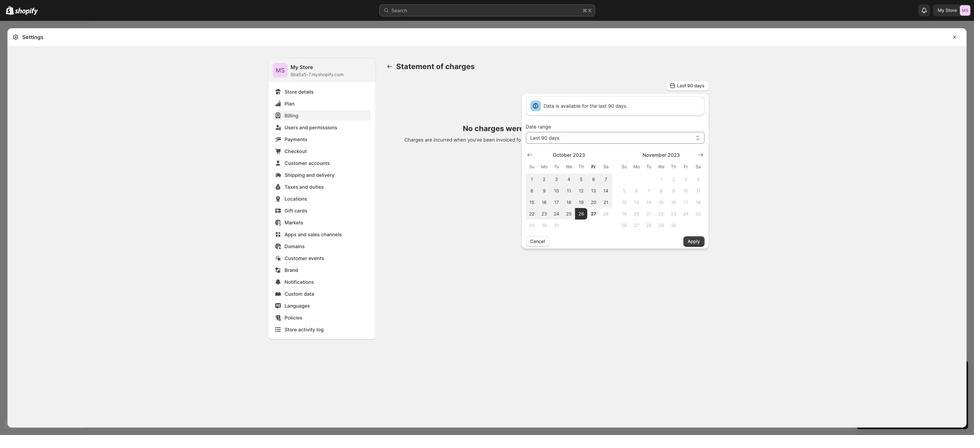 Task type: locate. For each thing, give the bounding box(es) containing it.
0 horizontal spatial 26 button
[[575, 208, 587, 220]]

dates
[[574, 124, 595, 133]]

sunday element down things
[[526, 160, 538, 174]]

1 29 button from the left
[[526, 220, 538, 232]]

tu down october
[[554, 164, 559, 170]]

2 10 from the left
[[684, 188, 688, 194]]

2 friday element from the left
[[680, 160, 692, 174]]

notifications
[[285, 280, 314, 286]]

2023 right october
[[573, 152, 585, 158]]

0 vertical spatial 6
[[592, 177, 595, 182]]

saturday element
[[600, 160, 612, 174], [692, 160, 704, 174]]

16
[[542, 200, 547, 205], [671, 200, 676, 205]]

2 button for november 2023
[[667, 174, 680, 185]]

friday element down subscription,
[[587, 160, 600, 174]]

tu down november
[[646, 164, 652, 170]]

taxes and duties
[[285, 184, 324, 190]]

2 25 button from the left
[[692, 208, 704, 220]]

shopify image
[[15, 8, 38, 15]]

1 horizontal spatial 17 button
[[680, 197, 692, 208]]

monday element down november
[[630, 160, 643, 174]]

th for november 2023
[[671, 164, 676, 170]]

8 button
[[526, 185, 538, 197], [655, 185, 667, 197]]

0 horizontal spatial 24 button
[[550, 208, 563, 220]]

17
[[554, 200, 559, 205], [684, 200, 688, 205]]

11
[[567, 188, 571, 194], [696, 188, 700, 194]]

thursday element down october 2023
[[575, 160, 587, 174]]

2023 down labels.
[[668, 152, 680, 158]]

0 horizontal spatial 1 button
[[526, 174, 538, 185]]

apps and sales channels
[[285, 232, 342, 238]]

wednesday element down november 2023
[[655, 160, 667, 174]]

24 for 1st 24 button from the left
[[554, 211, 559, 217]]

1 button for october
[[526, 174, 538, 185]]

1 horizontal spatial 2 button
[[667, 174, 680, 185]]

0 horizontal spatial 8
[[531, 188, 533, 194]]

1 9 from the left
[[543, 188, 546, 194]]

6
[[592, 177, 595, 182], [635, 188, 638, 194]]

my for my store
[[938, 7, 944, 13]]

and right apps
[[298, 232, 306, 238]]

19
[[579, 200, 584, 205], [622, 211, 627, 217]]

store details link
[[273, 87, 371, 97]]

of
[[436, 62, 444, 71]]

1 customer from the top
[[285, 160, 307, 166]]

14 button
[[600, 185, 612, 197], [643, 197, 655, 208]]

and right users
[[299, 125, 308, 131]]

0 vertical spatial the
[[590, 103, 597, 109]]

charges right of
[[445, 62, 475, 71]]

1 horizontal spatial 29
[[659, 223, 664, 229]]

and right taxes
[[299, 184, 308, 190]]

0 horizontal spatial for
[[517, 137, 523, 143]]

are
[[425, 137, 432, 143]]

1 horizontal spatial 7
[[648, 188, 650, 194]]

3 button down october
[[550, 174, 563, 185]]

2 button
[[538, 174, 550, 185], [667, 174, 680, 185]]

themes,
[[624, 137, 642, 143]]

2 customer from the top
[[285, 256, 307, 262]]

1 horizontal spatial saturday element
[[692, 160, 704, 174]]

21 for 21 button to the left
[[604, 200, 608, 205]]

thursday element down november 2023
[[667, 160, 680, 174]]

2 2 from the left
[[672, 177, 675, 182]]

11 button
[[563, 185, 575, 197], [692, 185, 704, 197]]

sunday element down apps,
[[618, 160, 630, 174]]

2 25 from the left
[[696, 211, 701, 217]]

1 horizontal spatial th
[[671, 164, 676, 170]]

1 24 button from the left
[[550, 208, 563, 220]]

2 3 button from the left
[[680, 174, 692, 185]]

0 vertical spatial 19
[[579, 200, 584, 205]]

0 horizontal spatial tuesday element
[[550, 160, 563, 174]]

28 button
[[600, 208, 612, 220], [643, 220, 655, 232]]

mo down like
[[541, 164, 548, 170]]

2 8 from the left
[[660, 188, 663, 194]]

the up shopify
[[561, 124, 573, 133]]

duties
[[309, 184, 324, 190]]

invoiced
[[496, 137, 515, 143]]

2 saturday element from the left
[[692, 160, 704, 174]]

fr for november 2023
[[684, 164, 688, 170]]

we down november 2023
[[658, 164, 665, 170]]

fr down labels.
[[684, 164, 688, 170]]

2 24 from the left
[[683, 211, 689, 217]]

1 15 from the left
[[530, 200, 534, 205]]

2 11 button from the left
[[692, 185, 704, 197]]

wednesday element down october 2023
[[563, 160, 575, 174]]

languages
[[285, 303, 310, 309]]

90 inside popup button
[[687, 83, 693, 89]]

0 horizontal spatial sunday element
[[526, 160, 538, 174]]

0 horizontal spatial 17
[[554, 200, 559, 205]]

25
[[566, 211, 572, 217], [696, 211, 701, 217]]

90
[[687, 83, 693, 89], [608, 103, 614, 109], [541, 135, 547, 141]]

3 button down november 2023
[[680, 174, 692, 185]]

for right available
[[582, 103, 588, 109]]

0 vertical spatial 26
[[579, 211, 584, 217]]

grid
[[526, 152, 612, 232], [618, 152, 704, 232]]

last 90 days inside "last 90 days" popup button
[[677, 83, 704, 89]]

26 button
[[575, 208, 587, 220], [618, 220, 630, 232]]

2 29 button from the left
[[655, 220, 667, 232]]

log
[[317, 327, 324, 333]]

27 button
[[587, 208, 600, 220], [630, 220, 643, 232]]

0 horizontal spatial 30
[[541, 223, 547, 229]]

7 button
[[600, 174, 612, 185], [643, 185, 655, 197]]

1 horizontal spatial 20
[[634, 211, 639, 217]]

1 18 button from the left
[[563, 197, 575, 208]]

10 for 1st 10 button from left
[[554, 188, 559, 194]]

1 23 button from the left
[[538, 208, 550, 220]]

store activity log
[[285, 327, 324, 333]]

21
[[604, 200, 608, 205], [647, 211, 651, 217]]

thursday element
[[575, 160, 587, 174], [667, 160, 680, 174]]

1 horizontal spatial wednesday element
[[655, 160, 667, 174]]

shipping and delivery link
[[273, 170, 371, 181]]

21 for the right 21 button
[[647, 211, 651, 217]]

24 up apply
[[683, 211, 689, 217]]

0 horizontal spatial 3 button
[[550, 174, 563, 185]]

1 sunday element from the left
[[526, 160, 538, 174]]

2 16 from the left
[[671, 200, 676, 205]]

we for october
[[566, 164, 572, 170]]

2 23 button from the left
[[667, 208, 680, 220]]

0 horizontal spatial monday element
[[538, 160, 550, 174]]

1 vertical spatial 7
[[648, 188, 650, 194]]

1 25 button from the left
[[563, 208, 575, 220]]

days
[[694, 83, 704, 89], [549, 135, 560, 141]]

2 mo from the left
[[633, 164, 640, 170]]

2 for november 2023
[[672, 177, 675, 182]]

0 horizontal spatial 29
[[529, 223, 535, 229]]

1 tuesday element from the left
[[550, 160, 563, 174]]

7 for the right 7 'button'
[[648, 188, 650, 194]]

sunday element for november 2023
[[618, 160, 630, 174]]

my store image
[[960, 5, 970, 16], [273, 63, 288, 78]]

th down october 2023
[[579, 164, 584, 170]]

0 vertical spatial 90
[[687, 83, 693, 89]]

tuesday element
[[550, 160, 563, 174], [643, 160, 655, 174]]

1 vertical spatial 21
[[647, 211, 651, 217]]

charges inside no charges were found for the dates selected. charges are incurred when you've been invoiced for things like your shopify subscription, apps, themes, and shipping labels.
[[475, 124, 504, 133]]

markets link
[[273, 218, 371, 228]]

8 for second 8 button from right
[[531, 188, 533, 194]]

1 horizontal spatial 20 button
[[630, 208, 643, 220]]

1 fr from the left
[[591, 164, 596, 170]]

0 horizontal spatial 15 button
[[526, 197, 538, 208]]

2 16 button from the left
[[667, 197, 680, 208]]

2023 for october 2023
[[573, 152, 585, 158]]

0 vertical spatial 12
[[579, 188, 584, 194]]

15 for 2nd 15 button from the left
[[659, 200, 664, 205]]

3 button for november 2023
[[680, 174, 692, 185]]

friday element
[[587, 160, 600, 174], [680, 160, 692, 174]]

apps
[[285, 232, 297, 238]]

1 11 button from the left
[[563, 185, 575, 197]]

dialog
[[970, 28, 974, 428]]

2 29 from the left
[[659, 223, 664, 229]]

1 29 from the left
[[529, 223, 535, 229]]

1 15 button from the left
[[526, 197, 538, 208]]

1 horizontal spatial 26
[[622, 223, 627, 229]]

my inside my store 8ba5a5-7.myshopify.com
[[291, 64, 298, 70]]

1 25 from the left
[[566, 211, 572, 217]]

0 vertical spatial my
[[938, 7, 944, 13]]

0 horizontal spatial 11
[[567, 188, 571, 194]]

1 horizontal spatial tuesday element
[[643, 160, 655, 174]]

thursday element for november 2023
[[667, 160, 680, 174]]

3 button
[[550, 174, 563, 185], [680, 174, 692, 185]]

2 2023 from the left
[[668, 152, 680, 158]]

available
[[561, 103, 581, 109]]

1 horizontal spatial 8 button
[[655, 185, 667, 197]]

locations link
[[273, 194, 371, 204]]

0 horizontal spatial 27 button
[[587, 208, 600, 220]]

1 8 from the left
[[531, 188, 533, 194]]

2 22 button from the left
[[655, 208, 667, 220]]

1 10 from the left
[[554, 188, 559, 194]]

1 horizontal spatial 2
[[672, 177, 675, 182]]

2 1 button from the left
[[655, 174, 667, 185]]

1 22 button from the left
[[526, 208, 538, 220]]

27 for the 27 button to the left
[[591, 211, 596, 217]]

3 for october 2023
[[555, 177, 558, 182]]

5 for leftmost 5 button
[[580, 177, 583, 182]]

1 30 button from the left
[[538, 220, 550, 232]]

0 vertical spatial charges
[[445, 62, 475, 71]]

the left last
[[590, 103, 597, 109]]

1 horizontal spatial mo
[[633, 164, 640, 170]]

1 22 from the left
[[529, 211, 535, 217]]

and right themes,
[[643, 137, 652, 143]]

1 horizontal spatial 1
[[660, 177, 662, 182]]

1 horizontal spatial fr
[[684, 164, 688, 170]]

2023
[[573, 152, 585, 158], [668, 152, 680, 158]]

5 for the right 5 button
[[623, 188, 626, 194]]

1 horizontal spatial 4 button
[[692, 174, 704, 185]]

store activity log link
[[273, 325, 371, 335]]

2 4 from the left
[[697, 177, 700, 182]]

th down november 2023
[[671, 164, 676, 170]]

sa
[[603, 164, 609, 170], [696, 164, 701, 170]]

1 horizontal spatial 23
[[671, 211, 676, 217]]

customer for customer events
[[285, 256, 307, 262]]

0 horizontal spatial 12
[[579, 188, 584, 194]]

mo down themes,
[[633, 164, 640, 170]]

1 horizontal spatial 11 button
[[692, 185, 704, 197]]

1 horizontal spatial 1 button
[[655, 174, 667, 185]]

4 button for november 2023
[[692, 174, 704, 185]]

and for delivery
[[306, 172, 315, 178]]

16 button
[[538, 197, 550, 208], [667, 197, 680, 208]]

0 horizontal spatial 22 button
[[526, 208, 538, 220]]

7 for the leftmost 7 'button'
[[605, 177, 607, 182]]

apps,
[[610, 137, 622, 143]]

monday element
[[538, 160, 550, 174], [630, 160, 643, 174]]

1 su from the left
[[529, 164, 535, 170]]

0 horizontal spatial 18 button
[[563, 197, 575, 208]]

1 sa from the left
[[603, 164, 609, 170]]

monday element down like
[[538, 160, 550, 174]]

and down customer accounts
[[306, 172, 315, 178]]

2 17 button from the left
[[680, 197, 692, 208]]

1 for november
[[660, 177, 662, 182]]

0 vertical spatial 27
[[591, 211, 596, 217]]

18
[[567, 200, 571, 205], [696, 200, 701, 205]]

0 horizontal spatial my store image
[[273, 63, 288, 78]]

for
[[582, 103, 588, 109], [549, 124, 559, 133], [517, 137, 523, 143]]

10 button
[[550, 185, 563, 197], [680, 185, 692, 197]]

1 th from the left
[[579, 164, 584, 170]]

0 vertical spatial my store image
[[960, 5, 970, 16]]

1 horizontal spatial 21
[[647, 211, 651, 217]]

1 2023 from the left
[[573, 152, 585, 158]]

2 we from the left
[[658, 164, 665, 170]]

2 fr from the left
[[684, 164, 688, 170]]

4 for october 2023
[[568, 177, 570, 182]]

0 vertical spatial 20
[[591, 200, 596, 205]]

26
[[579, 211, 584, 217], [622, 223, 627, 229]]

0 horizontal spatial 2
[[543, 177, 546, 182]]

1 2 from the left
[[543, 177, 546, 182]]

2 11 from the left
[[696, 188, 700, 194]]

0 horizontal spatial su
[[529, 164, 535, 170]]

my for my store 8ba5a5-7.myshopify.com
[[291, 64, 298, 70]]

1 horizontal spatial tu
[[646, 164, 652, 170]]

24 button
[[550, 208, 563, 220], [680, 208, 692, 220]]

thursday element for october 2023
[[575, 160, 587, 174]]

tu
[[554, 164, 559, 170], [646, 164, 652, 170]]

1 4 from the left
[[568, 177, 570, 182]]

tuesday element for november 2023
[[643, 160, 655, 174]]

my store image left the 8ba5a5-
[[273, 63, 288, 78]]

2 17 from the left
[[684, 200, 688, 205]]

tu for october
[[554, 164, 559, 170]]

charges up been
[[475, 124, 504, 133]]

tuesday element for october 2023
[[550, 160, 563, 174]]

2 grid from the left
[[618, 152, 704, 232]]

2 thursday element from the left
[[667, 160, 680, 174]]

0 vertical spatial 28
[[603, 211, 609, 217]]

2 sa from the left
[[696, 164, 701, 170]]

customer events
[[285, 256, 324, 262]]

12 button
[[575, 185, 587, 197], [618, 197, 630, 208]]

2 sunday element from the left
[[618, 160, 630, 174]]

1 horizontal spatial 23 button
[[667, 208, 680, 220]]

2 tu from the left
[[646, 164, 652, 170]]

24 button up 31
[[550, 208, 563, 220]]

we down october 2023
[[566, 164, 572, 170]]

1 horizontal spatial 5
[[623, 188, 626, 194]]

1 horizontal spatial 19 button
[[618, 208, 630, 220]]

2 15 from the left
[[659, 200, 664, 205]]

2 9 button from the left
[[667, 185, 680, 197]]

1 horizontal spatial 8
[[660, 188, 663, 194]]

sales
[[308, 232, 320, 238]]

2 wednesday element from the left
[[655, 160, 667, 174]]

0 horizontal spatial days
[[549, 135, 560, 141]]

tuesday element down november
[[643, 160, 655, 174]]

1 grid from the left
[[526, 152, 612, 232]]

1 horizontal spatial 4
[[697, 177, 700, 182]]

1 horizontal spatial 3 button
[[680, 174, 692, 185]]

0 horizontal spatial 29 button
[[526, 220, 538, 232]]

2 1 from the left
[[660, 177, 662, 182]]

1 1 from the left
[[531, 177, 533, 182]]

customer events link
[[273, 254, 371, 264]]

14
[[604, 188, 608, 194], [646, 200, 651, 205]]

my
[[938, 7, 944, 13], [291, 64, 298, 70]]

1 vertical spatial last 90 days
[[530, 135, 560, 141]]

sunday element
[[526, 160, 538, 174], [618, 160, 630, 174]]

1 horizontal spatial 25
[[696, 211, 701, 217]]

1 vertical spatial 14
[[646, 200, 651, 205]]

24 button up apply
[[680, 208, 692, 220]]

1 3 button from the left
[[550, 174, 563, 185]]

0 horizontal spatial tu
[[554, 164, 559, 170]]

1 vertical spatial customer
[[285, 256, 307, 262]]

2 9 from the left
[[672, 188, 675, 194]]

12 for the leftmost 12 button
[[579, 188, 584, 194]]

2
[[543, 177, 546, 182], [672, 177, 675, 182]]

1 horizontal spatial last
[[677, 83, 686, 89]]

1 vertical spatial 28
[[646, 223, 652, 229]]

1 monday element from the left
[[538, 160, 550, 174]]

2 th from the left
[[671, 164, 676, 170]]

apps and sales channels link
[[273, 230, 371, 240]]

1 16 from the left
[[542, 200, 547, 205]]

tuesday element down october
[[550, 160, 563, 174]]

and for permissions
[[299, 125, 308, 131]]

1 tu from the left
[[554, 164, 559, 170]]

is
[[556, 103, 559, 109]]

0 horizontal spatial 23
[[542, 211, 547, 217]]

15
[[530, 200, 534, 205], [659, 200, 664, 205]]

0 horizontal spatial 16
[[542, 200, 547, 205]]

2 24 button from the left
[[680, 208, 692, 220]]

29 for 2nd 29 button from left
[[659, 223, 664, 229]]

0 horizontal spatial the
[[561, 124, 573, 133]]

friday element down november 2023
[[680, 160, 692, 174]]

friday element for october 2023
[[587, 160, 600, 174]]

saturday element for october 2023
[[600, 160, 612, 174]]

2 tuesday element from the left
[[643, 160, 655, 174]]

4 for november 2023
[[697, 177, 700, 182]]

1 mo from the left
[[541, 164, 548, 170]]

0 horizontal spatial 5
[[580, 177, 583, 182]]

19 button
[[575, 197, 587, 208], [618, 208, 630, 220]]

1 saturday element from the left
[[600, 160, 612, 174]]

1 2 button from the left
[[538, 174, 550, 185]]

0 horizontal spatial 4
[[568, 177, 570, 182]]

1 horizontal spatial su
[[622, 164, 627, 170]]

customer down domains
[[285, 256, 307, 262]]

1 8 button from the left
[[526, 185, 538, 197]]

1 vertical spatial 90
[[608, 103, 614, 109]]

1 1 button from the left
[[526, 174, 538, 185]]

store inside my store 8ba5a5-7.myshopify.com
[[300, 64, 313, 70]]

1 button
[[526, 174, 538, 185], [655, 174, 667, 185]]

for up your
[[549, 124, 559, 133]]

1 vertical spatial charges
[[475, 124, 504, 133]]

1 wednesday element from the left
[[563, 160, 575, 174]]

my store image right the my store at the right of the page
[[960, 5, 970, 16]]

4
[[568, 177, 570, 182], [697, 177, 700, 182]]

1 horizontal spatial 18
[[696, 200, 701, 205]]

fr down subscription,
[[591, 164, 596, 170]]

1 4 button from the left
[[563, 174, 575, 185]]

1 horizontal spatial 30
[[671, 223, 676, 229]]

0 horizontal spatial 7
[[605, 177, 607, 182]]

1 thursday element from the left
[[575, 160, 587, 174]]

and
[[299, 125, 308, 131], [643, 137, 652, 143], [306, 172, 315, 178], [299, 184, 308, 190], [298, 232, 306, 238]]

2 4 button from the left
[[692, 174, 704, 185]]

for left things
[[517, 137, 523, 143]]

0 horizontal spatial 14
[[604, 188, 608, 194]]

1 horizontal spatial the
[[590, 103, 597, 109]]

2 2 button from the left
[[667, 174, 680, 185]]

2 22 from the left
[[659, 211, 664, 217]]

1 friday element from the left
[[587, 160, 600, 174]]

31 button
[[550, 220, 563, 232]]

25 for 1st 25 button
[[566, 211, 572, 217]]

charges
[[445, 62, 475, 71], [475, 124, 504, 133]]

24 up 31
[[554, 211, 559, 217]]

1 horizontal spatial 16 button
[[667, 197, 680, 208]]

1 17 from the left
[[554, 200, 559, 205]]

su down apps,
[[622, 164, 627, 170]]

0 horizontal spatial 2 button
[[538, 174, 550, 185]]

9 button
[[538, 185, 550, 197], [667, 185, 680, 197]]

13 button
[[587, 185, 600, 197], [630, 197, 643, 208]]

2 3 from the left
[[685, 177, 687, 182]]

we for november
[[658, 164, 665, 170]]

1 horizontal spatial 28 button
[[643, 220, 655, 232]]

the
[[590, 103, 597, 109], [561, 124, 573, 133]]

and for sales
[[298, 232, 306, 238]]

0 vertical spatial days
[[694, 83, 704, 89]]

23 button
[[538, 208, 550, 220], [667, 208, 680, 220]]

saturday element for november 2023
[[692, 160, 704, 174]]

customer down checkout
[[285, 160, 307, 166]]

1 horizontal spatial 16
[[671, 200, 676, 205]]

shopify image
[[6, 6, 14, 15]]

7
[[605, 177, 607, 182], [648, 188, 650, 194]]

wednesday element
[[563, 160, 575, 174], [655, 160, 667, 174]]

1 3 from the left
[[555, 177, 558, 182]]

1 17 button from the left
[[550, 197, 563, 208]]

su down things
[[529, 164, 535, 170]]

2 23 from the left
[[671, 211, 676, 217]]

1 horizontal spatial 26 button
[[618, 220, 630, 232]]

1 24 from the left
[[554, 211, 559, 217]]

22
[[529, 211, 535, 217], [659, 211, 664, 217]]

16 for first the 16 button from right
[[671, 200, 676, 205]]

mo for november
[[633, 164, 640, 170]]

1 horizontal spatial 27
[[634, 223, 639, 229]]



Task type: vqa. For each thing, say whether or not it's contained in the screenshot.


Task type: describe. For each thing, give the bounding box(es) containing it.
1 horizontal spatial 21 button
[[643, 208, 655, 220]]

you've
[[468, 137, 482, 143]]

th for october 2023
[[579, 164, 584, 170]]

⌘ k
[[583, 7, 592, 13]]

november 2023
[[643, 152, 680, 158]]

sunday element for october 2023
[[526, 160, 538, 174]]

0 horizontal spatial 26
[[579, 211, 584, 217]]

1 horizontal spatial 6 button
[[630, 185, 643, 197]]

gift cards
[[285, 208, 307, 214]]

my store 8ba5a5-7.myshopify.com
[[291, 64, 344, 77]]

custom
[[285, 291, 303, 297]]

29 for second 29 button from the right
[[529, 223, 535, 229]]

when
[[454, 137, 466, 143]]

were
[[506, 124, 524, 133]]

last
[[599, 103, 607, 109]]

19 for leftmost 19 button
[[579, 200, 584, 205]]

2 30 from the left
[[671, 223, 676, 229]]

no
[[463, 124, 473, 133]]

october
[[553, 152, 572, 158]]

fr for october 2023
[[591, 164, 596, 170]]

0 horizontal spatial 12 button
[[575, 185, 587, 197]]

payments link
[[273, 134, 371, 145]]

3 button for october 2023
[[550, 174, 563, 185]]

plan
[[285, 101, 295, 107]]

last 90 days button
[[666, 81, 709, 91]]

apply
[[688, 239, 700, 245]]

billing link
[[273, 111, 371, 121]]

1 horizontal spatial 12 button
[[618, 197, 630, 208]]

2 10 button from the left
[[680, 185, 692, 197]]

customer accounts link
[[273, 158, 371, 169]]

search
[[391, 7, 407, 13]]

settings
[[22, 34, 43, 40]]

like
[[540, 137, 547, 143]]

0 horizontal spatial 14 button
[[600, 185, 612, 197]]

statement
[[396, 62, 434, 71]]

plan link
[[273, 99, 371, 109]]

data
[[544, 103, 554, 109]]

su for october 2023
[[529, 164, 535, 170]]

1 horizontal spatial 27 button
[[630, 220, 643, 232]]

monday element for october
[[538, 160, 550, 174]]

grid containing october
[[526, 152, 612, 232]]

2 30 button from the left
[[667, 220, 680, 232]]

date range
[[526, 124, 551, 130]]

date
[[526, 124, 537, 130]]

0 horizontal spatial 28
[[603, 211, 609, 217]]

apply button
[[683, 237, 704, 247]]

mo for october
[[541, 164, 548, 170]]

31
[[554, 223, 559, 229]]

0 horizontal spatial 5 button
[[575, 174, 587, 185]]

1 horizontal spatial 13
[[634, 200, 639, 205]]

22 for first 22 button from the left
[[529, 211, 535, 217]]

1 11 from the left
[[567, 188, 571, 194]]

found
[[526, 124, 547, 133]]

0 horizontal spatial 6 button
[[587, 174, 600, 185]]

1 horizontal spatial for
[[549, 124, 559, 133]]

ms button
[[273, 63, 288, 78]]

2 for october 2023
[[543, 177, 546, 182]]

my store image inside shop settings menu element
[[273, 63, 288, 78]]

1 horizontal spatial my store image
[[960, 5, 970, 16]]

1 day left in your trial element
[[857, 381, 968, 430]]

27 for the rightmost the 27 button
[[634, 223, 639, 229]]

24 for 1st 24 button from right
[[683, 211, 689, 217]]

languages link
[[273, 301, 371, 312]]

range
[[538, 124, 551, 130]]

selected.
[[597, 124, 630, 133]]

permissions
[[309, 125, 337, 131]]

policies
[[285, 315, 302, 321]]

data is available for the last 90 days.
[[544, 103, 628, 109]]

k
[[589, 7, 592, 13]]

1 23 from the left
[[542, 211, 547, 217]]

2 18 from the left
[[696, 200, 701, 205]]

checkout link
[[273, 146, 371, 157]]

taxes and duties link
[[273, 182, 371, 192]]

things
[[524, 137, 538, 143]]

0 horizontal spatial 20 button
[[587, 197, 600, 208]]

2023 for november 2023
[[668, 152, 680, 158]]

users
[[285, 125, 298, 131]]

last inside popup button
[[677, 83, 686, 89]]

shop settings menu element
[[268, 58, 375, 340]]

25 for second 25 button
[[696, 211, 701, 217]]

1 button for november
[[655, 174, 667, 185]]

days inside popup button
[[694, 83, 704, 89]]

activity
[[298, 327, 315, 333]]

1 9 button from the left
[[538, 185, 550, 197]]

domains link
[[273, 242, 371, 252]]

my store
[[938, 7, 957, 13]]

cards
[[294, 208, 307, 214]]

3 for november 2023
[[685, 177, 687, 182]]

notifications link
[[273, 277, 371, 288]]

shipping
[[653, 137, 673, 143]]

0 horizontal spatial 13 button
[[587, 185, 600, 197]]

the inside no charges were found for the dates selected. charges are incurred when you've been invoiced for things like your shopify subscription, apps, themes, and shipping labels.
[[561, 124, 573, 133]]

events
[[309, 256, 324, 262]]

taxes
[[285, 184, 298, 190]]

data
[[304, 291, 314, 297]]

0 horizontal spatial 28 button
[[600, 208, 612, 220]]

su for november 2023
[[622, 164, 627, 170]]

0 vertical spatial 13
[[591, 188, 596, 194]]

16 for 1st the 16 button from the left
[[542, 200, 547, 205]]

2 15 button from the left
[[655, 197, 667, 208]]

0 vertical spatial for
[[582, 103, 588, 109]]

monday element for november
[[630, 160, 643, 174]]

checkout
[[285, 149, 307, 154]]

1 horizontal spatial 6
[[635, 188, 638, 194]]

1 10 button from the left
[[550, 185, 563, 197]]

⌘
[[583, 7, 587, 13]]

0 horizontal spatial last
[[530, 135, 540, 141]]

friday element for november 2023
[[680, 160, 692, 174]]

1 30 from the left
[[541, 223, 547, 229]]

locations
[[285, 196, 307, 202]]

settings dialog
[[7, 28, 967, 428]]

0 horizontal spatial 90
[[541, 135, 547, 141]]

0 horizontal spatial 21 button
[[600, 197, 612, 208]]

channels
[[321, 232, 342, 238]]

2 18 button from the left
[[692, 197, 704, 208]]

22 for 2nd 22 button from the left
[[659, 211, 664, 217]]

and inside no charges were found for the dates selected. charges are incurred when you've been invoiced for things like your shopify subscription, apps, themes, and shipping labels.
[[643, 137, 652, 143]]

19 for rightmost 19 button
[[622, 211, 627, 217]]

sa for november 2023
[[696, 164, 701, 170]]

grid containing november
[[618, 152, 704, 232]]

1 horizontal spatial 5 button
[[618, 185, 630, 197]]

brand link
[[273, 265, 371, 276]]

0 horizontal spatial 7 button
[[600, 174, 612, 185]]

labels.
[[674, 137, 689, 143]]

8 for first 8 button from right
[[660, 188, 663, 194]]

details
[[298, 89, 314, 95]]

4 button for october 2023
[[563, 174, 575, 185]]

been
[[483, 137, 495, 143]]

10 for 1st 10 button from right
[[684, 188, 688, 194]]

sa for october 2023
[[603, 164, 609, 170]]

brand
[[285, 268, 298, 274]]

gift cards link
[[273, 206, 371, 216]]

1 horizontal spatial 28
[[646, 223, 652, 229]]

billing
[[285, 113, 298, 119]]

subscription,
[[579, 137, 608, 143]]

gift
[[285, 208, 293, 214]]

users and permissions
[[285, 125, 337, 131]]

1 18 from the left
[[567, 200, 571, 205]]

wednesday element for october
[[563, 160, 575, 174]]

delivery
[[316, 172, 335, 178]]

1 16 button from the left
[[538, 197, 550, 208]]

custom data link
[[273, 289, 371, 300]]

days.
[[616, 103, 628, 109]]

domains
[[285, 244, 305, 250]]

0 horizontal spatial 20
[[591, 200, 596, 205]]

2 button for october 2023
[[538, 174, 550, 185]]

november
[[643, 152, 667, 158]]

1 horizontal spatial 13 button
[[630, 197, 643, 208]]

accounts
[[309, 160, 330, 166]]

cancel
[[530, 239, 545, 245]]

payments
[[285, 137, 307, 143]]

14 for right '14' button
[[646, 200, 651, 205]]

incurred
[[434, 137, 452, 143]]

7.myshopify.com
[[308, 72, 344, 77]]

statement of charges
[[396, 62, 475, 71]]

2 8 button from the left
[[655, 185, 667, 197]]

1 horizontal spatial 14 button
[[643, 197, 655, 208]]

wednesday element for november
[[655, 160, 667, 174]]

1 for october
[[531, 177, 533, 182]]

15 for first 15 button from left
[[530, 200, 534, 205]]

1 horizontal spatial 7 button
[[643, 185, 655, 197]]

customer accounts
[[285, 160, 330, 166]]

customer for customer accounts
[[285, 160, 307, 166]]

october 2023
[[553, 152, 585, 158]]

shipping and delivery
[[285, 172, 335, 178]]

12 for right 12 button
[[622, 200, 627, 205]]

custom data
[[285, 291, 314, 297]]

14 for left '14' button
[[604, 188, 608, 194]]

tu for november
[[646, 164, 652, 170]]

shipping
[[285, 172, 305, 178]]

and for duties
[[299, 184, 308, 190]]

1 vertical spatial 26
[[622, 223, 627, 229]]

0 horizontal spatial 19 button
[[575, 197, 587, 208]]

users and permissions link
[[273, 122, 371, 133]]

policies link
[[273, 313, 371, 323]]

shopify
[[560, 137, 578, 143]]



